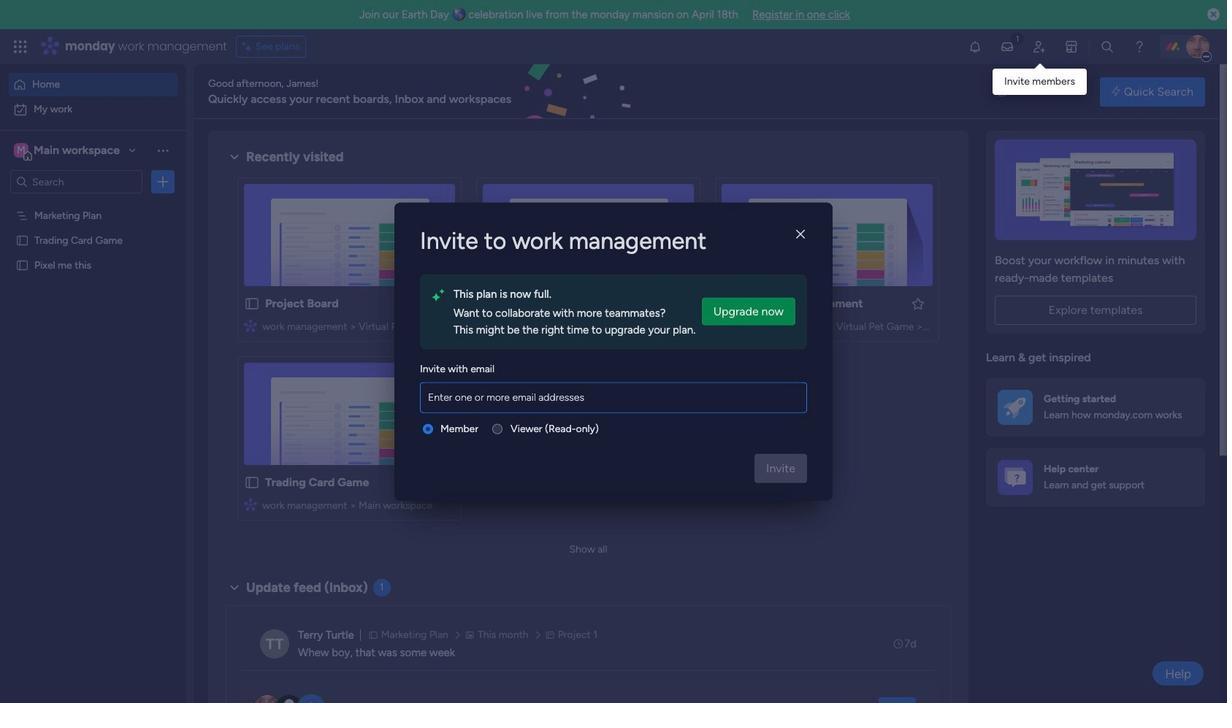 Task type: vqa. For each thing, say whether or not it's contained in the screenshot.
TAB
no



Task type: locate. For each thing, give the bounding box(es) containing it.
upgrade stars new image
[[432, 286, 445, 306]]

quick search results list box
[[226, 166, 1064, 539]]

option
[[9, 73, 178, 96], [9, 98, 178, 121], [0, 202, 186, 205]]

help image
[[1133, 39, 1148, 54]]

select product image
[[13, 39, 28, 54]]

1 vertical spatial option
[[9, 98, 178, 121]]

1 image
[[1012, 30, 1025, 46]]

close recently visited image
[[226, 148, 243, 166]]

2 vertical spatial option
[[0, 202, 186, 205]]

1 element
[[373, 580, 391, 597]]

list box
[[0, 200, 186, 475]]

1 horizontal spatial add to favorites image
[[911, 296, 926, 311]]

1 add to favorites image from the left
[[433, 296, 448, 311]]

0 horizontal spatial add to favorites image
[[433, 296, 448, 311]]

component image
[[722, 319, 735, 332]]

see plans image
[[242, 39, 256, 55]]

component image
[[244, 319, 257, 332], [483, 319, 496, 332], [244, 498, 257, 511]]

v2 bolt switch image
[[1113, 84, 1121, 100]]

james peterson image
[[1187, 35, 1210, 58]]

public board image
[[15, 233, 29, 247], [15, 258, 29, 272], [244, 296, 260, 312], [483, 296, 499, 312], [722, 296, 738, 312]]

add to favorites image
[[433, 296, 448, 311], [911, 296, 926, 311]]

Search in workspace field
[[31, 174, 122, 190]]

search everything image
[[1101, 39, 1115, 54]]

monday marketplace image
[[1065, 39, 1080, 54]]



Task type: describe. For each thing, give the bounding box(es) containing it.
public board image
[[244, 475, 260, 491]]

terry turtle image
[[260, 630, 289, 659]]

0 vertical spatial option
[[9, 73, 178, 96]]

close image
[[797, 229, 806, 240]]

workspace image
[[14, 143, 29, 159]]

workspace selection element
[[14, 142, 122, 161]]

templates image image
[[1000, 140, 1193, 240]]

getting started element
[[987, 378, 1206, 437]]

v2 user feedback image
[[999, 84, 1010, 100]]

invite members image
[[1033, 39, 1047, 54]]

notifications image
[[968, 39, 983, 54]]

help center element
[[987, 448, 1206, 507]]

2 add to favorites image from the left
[[911, 296, 926, 311]]

Enter one or more email addresses text field
[[424, 384, 804, 413]]

close update feed (inbox) image
[[226, 580, 243, 597]]

update feed image
[[1001, 39, 1015, 54]]



